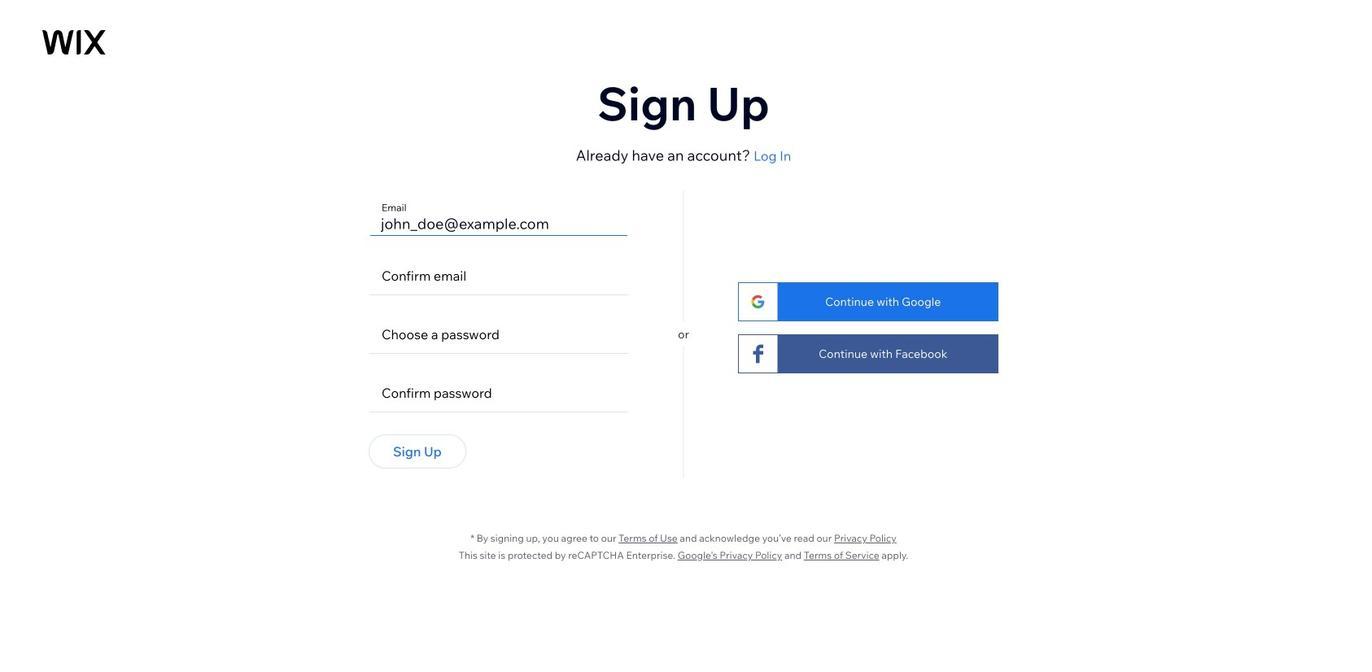 Task type: describe. For each thing, give the bounding box(es) containing it.
google image
[[750, 295, 766, 309]]

wix image
[[42, 30, 106, 55]]

more login options group
[[689, 190, 999, 479]]



Task type: locate. For each thing, give the bounding box(es) containing it.
None password field
[[377, 313, 601, 354], [377, 372, 621, 413], [377, 313, 601, 354], [377, 372, 621, 413]]

None text field
[[378, 197, 620, 236]]

facebook image
[[750, 345, 766, 363]]

None text field
[[377, 255, 621, 295]]



